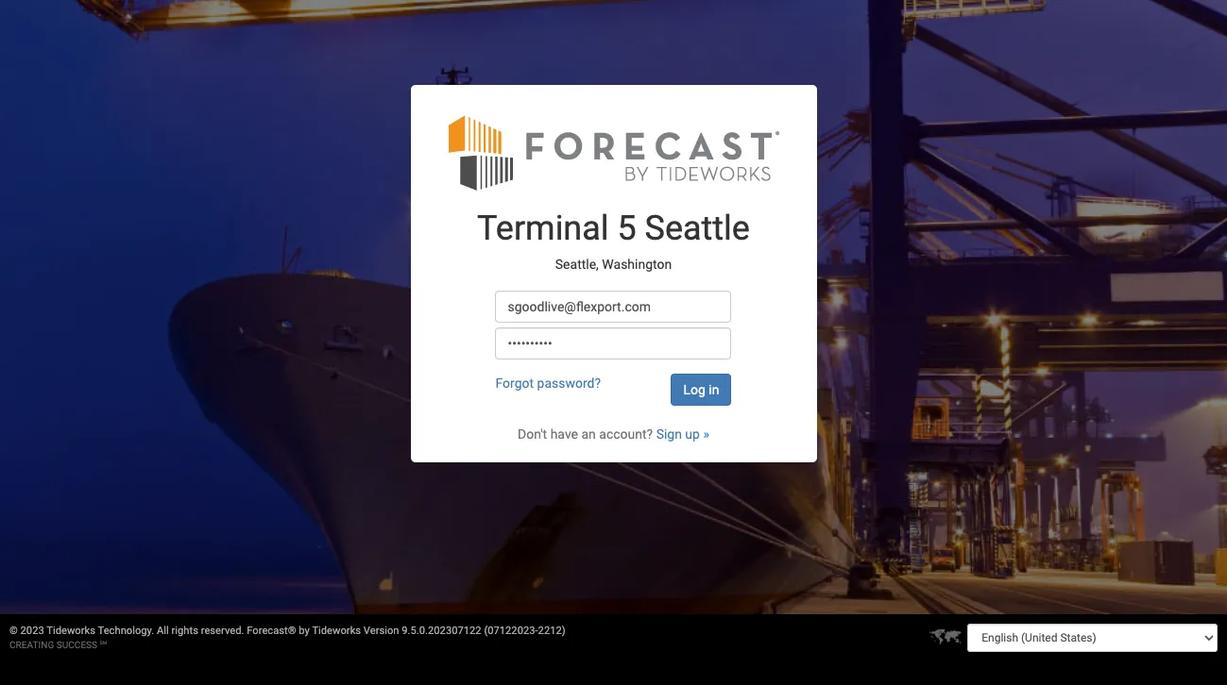 Task type: describe. For each thing, give the bounding box(es) containing it.
don't have an account? sign up »
[[518, 427, 710, 443]]

an
[[582, 427, 596, 443]]

log in button
[[671, 375, 732, 407]]

forecast® by tideworks image
[[448, 114, 779, 192]]

reserved.
[[201, 626, 244, 638]]

up
[[685, 427, 700, 443]]

have
[[551, 427, 578, 443]]

all
[[157, 626, 169, 638]]

©
[[9, 626, 18, 638]]

forecast®
[[247, 626, 296, 638]]

log
[[684, 383, 706, 398]]

2 tideworks from the left
[[312, 626, 361, 638]]

in
[[709, 383, 719, 398]]

2023
[[20, 626, 44, 638]]

washington
[[602, 257, 672, 272]]

account?
[[599, 427, 653, 443]]

Password password field
[[496, 328, 732, 360]]

forgot
[[496, 376, 534, 392]]

terminal 5 seattle seattle, washington
[[477, 209, 750, 272]]

© 2023 tideworks technology. all rights reserved. forecast® by tideworks version 9.5.0.202307122 (07122023-2212) creating success ℠
[[9, 626, 566, 651]]



Task type: locate. For each thing, give the bounding box(es) containing it.
Email or username text field
[[496, 291, 732, 324]]

password?
[[537, 376, 601, 392]]

tideworks up success
[[47, 626, 95, 638]]

»
[[703, 427, 710, 443]]

2212)
[[538, 626, 566, 638]]

tideworks right by
[[312, 626, 361, 638]]

1 horizontal spatial tideworks
[[312, 626, 361, 638]]

tideworks
[[47, 626, 95, 638], [312, 626, 361, 638]]

creating
[[9, 641, 54, 651]]

seattle
[[645, 209, 750, 249]]

(07122023-
[[484, 626, 538, 638]]

by
[[299, 626, 310, 638]]

5
[[617, 209, 637, 249]]

1 tideworks from the left
[[47, 626, 95, 638]]

terminal
[[477, 209, 609, 249]]

success
[[56, 641, 97, 651]]

version
[[364, 626, 399, 638]]

℠
[[100, 641, 107, 651]]

don't
[[518, 427, 547, 443]]

rights
[[172, 626, 198, 638]]

sign up » link
[[656, 427, 710, 443]]

seattle,
[[555, 257, 599, 272]]

technology.
[[98, 626, 154, 638]]

forgot password? link
[[496, 376, 601, 392]]

sign
[[656, 427, 682, 443]]

9.5.0.202307122
[[402, 626, 482, 638]]

forgot password? log in
[[496, 376, 719, 398]]

0 horizontal spatial tideworks
[[47, 626, 95, 638]]



Task type: vqa. For each thing, say whether or not it's contained in the screenshot.
Forgot password? Log in
yes



